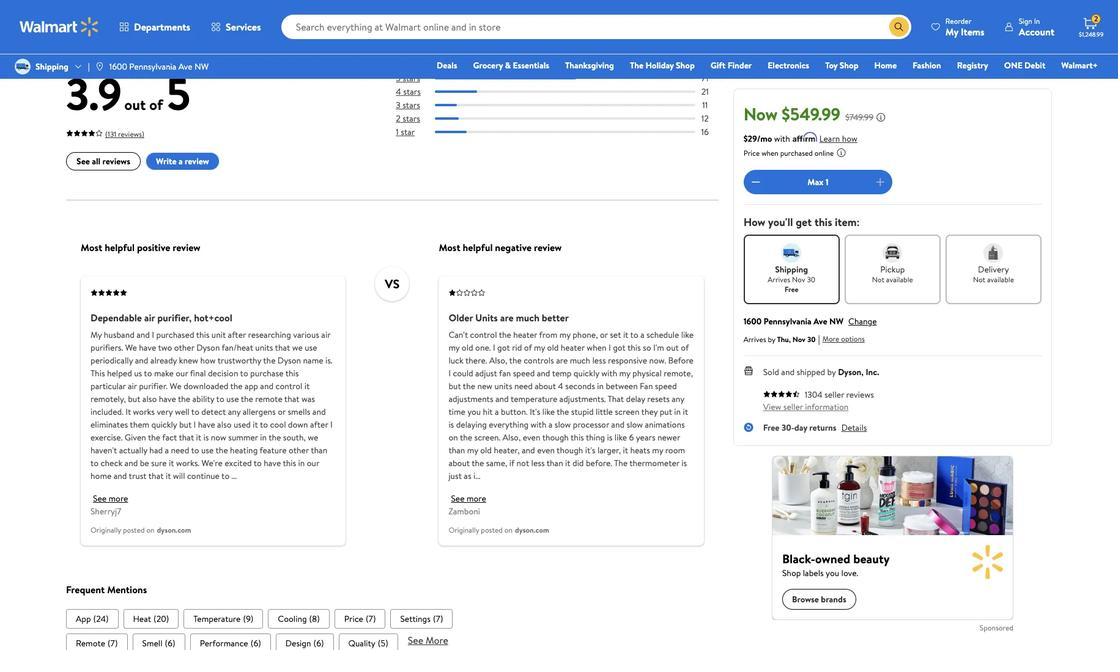 Task type: locate. For each thing, give the bounding box(es) containing it.
0 vertical spatial nw
[[195, 61, 209, 73]]

(7) right settings
[[433, 614, 443, 626]]

see more
[[93, 493, 128, 505], [451, 493, 486, 505]]

adjustments
[[449, 393, 493, 405]]

legal information image
[[836, 148, 846, 158]]

1 most from the left
[[81, 241, 102, 254]]

available inside delivery not available
[[987, 275, 1014, 285]]

and up not
[[522, 445, 535, 457]]

make
[[154, 367, 174, 380]]

increase quantity dyson hp07 purifier hot + cool™ fan  | black/nickel | new, current quantity 1 image
[[873, 175, 888, 190]]

also,
[[489, 355, 507, 367], [503, 432, 521, 444]]

$29/mo with
[[744, 133, 790, 145]]

3 progress bar from the top
[[435, 104, 695, 107]]

1 horizontal spatial seller
[[825, 389, 844, 401]]

1 horizontal spatial more
[[823, 334, 839, 344]]

it left now at the bottom of page
[[196, 432, 201, 444]]

1 dyson.com from the left
[[157, 525, 191, 536]]

home
[[91, 470, 112, 482]]

stars for 3 stars
[[403, 99, 420, 111]]

Walmart Site-Wide search field
[[281, 15, 911, 39]]

decision
[[208, 367, 238, 380]]

0 horizontal spatial speed
[[513, 367, 535, 380]]

of down 1600 pennsylvania ave nw at the top left
[[149, 94, 163, 115]]

0 vertical spatial need
[[514, 380, 533, 393]]

list item up design
[[268, 610, 330, 630]]

how inside button
[[842, 133, 858, 145]]

with up between at right bottom
[[601, 367, 617, 380]]

of inside 3.9 out of 5
[[149, 94, 163, 115]]

list item containing quality
[[339, 634, 398, 651]]

remote (7)
[[76, 638, 118, 650]]

2 see more from the left
[[451, 493, 486, 505]]

less
[[592, 355, 606, 367], [531, 457, 545, 470]]

learn how button
[[820, 133, 858, 146]]

(6) for design (6)
[[313, 638, 324, 650]]

1 horizontal spatial pennsylvania
[[764, 316, 812, 328]]

units inside dependable air purifier, hot+cool my husband and i purchased this unit after researching various air purifiers. we have two other dyson fan/heat units that we use periodically and already knew how trustworthy the dyson name is. this helped us to make our final decision to purchase this particular air purifier. we downloaded the app and control it remotely, but also have the ability to use the remote that was included. it works very well to detect any allergens or smells and eliminates them quickly but i have also used it to cool down after i exercise. given the fact that it is now summer in the south, we haven't actually had a need to use the heating  feature other than to check and be sure it works. we're excited to have this in our home and trust that it will continue to ...
[[255, 342, 273, 354]]

it up was
[[304, 380, 310, 393]]

5 down customer reviews & ratings
[[167, 63, 191, 124]]

heating
[[230, 445, 258, 457]]

control
[[470, 329, 497, 341], [276, 380, 302, 393]]

screen
[[615, 406, 639, 418]]

0 vertical spatial we
[[292, 342, 303, 354]]

list item containing remote
[[66, 634, 128, 651]]

2 horizontal spatial use
[[305, 342, 317, 354]]

0 vertical spatial less
[[592, 355, 606, 367]]

0 horizontal spatial much
[[516, 311, 540, 325]]

seconds
[[565, 380, 595, 393]]

more down settings (7)
[[426, 634, 448, 648]]

most for most helpful negative review
[[439, 241, 460, 254]]

1 see more from the left
[[93, 493, 128, 505]]

originally
[[91, 525, 121, 536], [449, 525, 479, 536]]

affirm image
[[793, 132, 817, 142]]

unit
[[212, 329, 226, 341]]

2 not from the left
[[973, 275, 986, 285]]

more up the sherryj7
[[109, 493, 128, 505]]

how up legal information image
[[842, 133, 858, 145]]

processor
[[573, 419, 609, 431]]

1 vertical spatial ave
[[814, 316, 827, 328]]

it
[[126, 406, 131, 418]]

stars down 3 stars
[[403, 113, 420, 125]]

(131
[[105, 129, 116, 139]]

like right schedule
[[681, 329, 694, 341]]

is
[[449, 419, 454, 431], [203, 432, 209, 444], [607, 432, 613, 444], [682, 457, 687, 470]]

see more for my
[[93, 493, 128, 505]]

0 vertical spatial by
[[768, 334, 775, 345]]

1 30 from the top
[[807, 275, 815, 285]]

is left now at the bottom of page
[[203, 432, 209, 444]]

1 horizontal spatial 4
[[558, 380, 563, 393]]

21
[[701, 86, 709, 98]]

4
[[396, 86, 401, 98], [558, 380, 563, 393]]

nw down ratings
[[195, 61, 209, 73]]

3 (6) from the left
[[313, 638, 324, 650]]

is down "room"
[[682, 457, 687, 470]]

than right feature
[[311, 445, 327, 457]]

0 vertical spatial purchased
[[780, 148, 813, 158]]

1 horizontal spatial not
[[973, 275, 986, 285]]

nov inside the arrives by thu, nov 30 | more options
[[793, 334, 806, 345]]

1 posted from the left
[[123, 525, 145, 536]]

1 shop from the left
[[676, 59, 695, 72]]

originally for my
[[91, 525, 121, 536]]

search icon image
[[894, 22, 904, 32]]

our down the knew
[[176, 367, 188, 380]]

see more list
[[66, 634, 719, 651]]

2 vertical spatial use
[[201, 445, 214, 457]]

see more button up the sherryj7
[[93, 493, 128, 505]]

the inside "the holiday shop" "link"
[[630, 59, 644, 72]]

decrease quantity dyson hp07 purifier hot + cool™ fan  | black/nickel | new, current quantity 1 image
[[749, 175, 763, 190]]

2 posted from the left
[[481, 525, 503, 536]]

also, up fan
[[489, 355, 507, 367]]

delay
[[626, 393, 645, 405]]

see for see more button
[[408, 634, 423, 648]]

about
[[535, 380, 556, 393], [449, 457, 470, 470]]

purchased down affirm image
[[780, 148, 813, 158]]

even down it's
[[523, 432, 540, 444]]

reviews for 1304 seller reviews
[[846, 389, 874, 401]]

1 horizontal spatial got
[[613, 342, 626, 354]]

1 got from the left
[[497, 342, 510, 354]]

30 up "1600 pennsylvania ave nw change"
[[807, 275, 815, 285]]

1 horizontal spatial originally posted on dyson.com
[[449, 525, 549, 536]]

remote,
[[664, 367, 693, 380]]

0 horizontal spatial helpful
[[105, 241, 135, 254]]

1600 pennsylvania ave nw change
[[744, 316, 877, 328]]

1 vertical spatial free
[[763, 422, 780, 434]]

you'll
[[768, 215, 793, 230]]

0 horizontal spatial my
[[91, 329, 102, 341]]

2 for 2 $1,248.99
[[1094, 14, 1098, 24]]

with up price when purchased online
[[774, 133, 790, 145]]

write a review
[[156, 156, 209, 168]]

old down screen.
[[480, 445, 492, 457]]

(131 reviews)
[[105, 129, 144, 139]]

originally posted on dyson.com down zamboni
[[449, 525, 549, 536]]

intent image for pickup image
[[883, 243, 902, 263]]

to up home
[[91, 457, 99, 470]]

1 horizontal spatial out
[[666, 342, 679, 354]]

originally down zamboni
[[449, 525, 479, 536]]

2 30 from the top
[[807, 334, 816, 345]]

0 horizontal spatial units
[[255, 342, 273, 354]]

nw for 1600 pennsylvania ave nw
[[195, 61, 209, 73]]

0 vertical spatial nov
[[792, 275, 805, 285]]

even right heater,
[[537, 445, 555, 457]]

about up the temperature
[[535, 380, 556, 393]]

0 horizontal spatial see more
[[93, 493, 128, 505]]

reviews up 1600 pennsylvania ave nw at the top left
[[132, 29, 180, 50]]

toy shop link
[[820, 59, 864, 72]]

on for older units are much better
[[505, 525, 513, 536]]

2 progress bar from the top
[[435, 91, 695, 93]]

1 horizontal spatial 5
[[396, 72, 401, 84]]

with
[[774, 133, 790, 145], [601, 367, 617, 380], [531, 419, 547, 431]]

review for most helpful positive review
[[173, 241, 200, 254]]

1 vertical spatial how
[[200, 355, 216, 367]]

like
[[681, 329, 694, 341], [542, 406, 555, 418], [615, 432, 627, 444]]

got down "set"
[[613, 342, 626, 354]]

1 helpful from the left
[[105, 241, 135, 254]]

1 horizontal spatial my
[[946, 25, 959, 38]]

old
[[462, 342, 473, 354], [547, 342, 559, 354], [480, 445, 492, 457]]

progress bar for 12
[[435, 118, 695, 120]]

2 helpful from the left
[[463, 241, 493, 254]]

shipping for shipping arrives nov 30 free
[[775, 264, 808, 276]]

more
[[109, 493, 128, 505], [467, 493, 486, 505]]

less left responsive
[[592, 355, 606, 367]]

list item containing price
[[334, 610, 386, 630]]

debit
[[1025, 59, 1046, 72]]

0 horizontal spatial shipping
[[35, 61, 68, 73]]

much up the temp at bottom
[[570, 355, 590, 367]]

room
[[665, 445, 685, 457]]

3.9 out of 5
[[66, 63, 191, 124]]

1 (6) from the left
[[165, 638, 175, 650]]

0 vertical spatial after
[[228, 329, 246, 341]]

but down the could on the left bottom of the page
[[449, 380, 461, 393]]

originally posted on dyson.com down the sherryj7
[[91, 525, 191, 536]]

helpful for positive
[[105, 241, 135, 254]]

 image
[[15, 59, 31, 75], [95, 62, 104, 72]]

my up purifiers.
[[91, 329, 102, 341]]

1 nov from the top
[[792, 275, 805, 285]]

years
[[636, 432, 656, 444]]

my up the "controls"
[[534, 342, 545, 354]]

1 vertical spatial even
[[537, 445, 555, 457]]

(7) inside see more list
[[108, 638, 118, 650]]

nov inside shipping arrives nov 30 free
[[792, 275, 805, 285]]

price for price when purchased online
[[744, 148, 760, 158]]

shipping inside shipping arrives nov 30 free
[[775, 264, 808, 276]]

that
[[608, 393, 624, 405]]

list item containing cooling
[[268, 610, 330, 630]]

essentials
[[513, 59, 549, 72]]

30 inside shipping arrives nov 30 free
[[807, 275, 815, 285]]

30 down "1600 pennsylvania ave nw change"
[[807, 334, 816, 345]]

1 horizontal spatial available
[[987, 275, 1014, 285]]

grocery & essentials link
[[468, 59, 555, 72]]

out right i'm
[[666, 342, 679, 354]]

helped
[[107, 367, 132, 380]]

or up cool
[[278, 406, 286, 418]]

but down 'well'
[[179, 419, 192, 431]]

|
[[88, 61, 90, 73], [818, 333, 820, 346]]

the
[[499, 329, 511, 341], [263, 355, 276, 367], [509, 355, 522, 367], [230, 380, 243, 393], [463, 380, 475, 393], [178, 393, 190, 405], [241, 393, 253, 405], [557, 406, 569, 418], [148, 432, 160, 444], [269, 432, 281, 444], [460, 432, 472, 444], [216, 445, 228, 457], [472, 457, 484, 470]]

units
[[255, 342, 273, 354], [495, 380, 512, 393]]

1 vertical spatial are
[[556, 355, 568, 367]]

helpful left positive at the top left
[[105, 241, 135, 254]]

0 vertical spatial we
[[125, 342, 137, 354]]

my inside reorder my items
[[946, 25, 959, 38]]

a inside the write a review link
[[179, 156, 183, 168]]

1 progress bar from the top
[[435, 77, 695, 80]]

2 available from the left
[[987, 275, 1014, 285]]

2 originally posted on dyson.com from the left
[[449, 525, 549, 536]]

and right the husband
[[137, 329, 150, 341]]

with down it's
[[531, 419, 547, 431]]

1600 pennsylvania ave nw
[[109, 61, 209, 73]]

my down screen.
[[467, 445, 478, 457]]

0 horizontal spatial other
[[174, 342, 194, 354]]

1 vertical spatial we
[[308, 432, 318, 444]]

see
[[76, 156, 90, 168], [93, 493, 107, 505], [451, 493, 465, 505], [408, 634, 423, 648]]

and down check
[[114, 470, 127, 482]]

trustworthy
[[218, 355, 261, 367]]

but inside older units are much better can't control the heater from my phone, or set it to a schedule like my old one. i got rid of my old heater when i got this so i'm out of luck there.     also, the controls are much less responsive now. before i could adjust fan speed and temp quickly with my physical remote, but the new units need about 4 seconds in between fan speed adjustments and temperature adjustments. that delay resets any time you hit a button. it's like the stupid little screen they put in it is delaying everything with a slow processor and slow animations on the screen.     also, even though this thing is like 6 years newer than my old heater, and even though it's larger, it heats my room about the same, if not less than it did before. the thermometer is just as i...
[[449, 380, 461, 393]]

units down fan
[[495, 380, 512, 393]]

2 $1,248.99
[[1079, 14, 1104, 39]]

0 horizontal spatial than
[[311, 445, 327, 457]]

we down the make
[[170, 380, 182, 393]]

progress bar for 11
[[435, 104, 695, 107]]

6
[[629, 432, 634, 444]]

1 more from the left
[[109, 493, 128, 505]]

(7) for price (7)
[[366, 614, 376, 626]]

got left rid
[[497, 342, 510, 354]]

more
[[823, 334, 839, 344], [426, 634, 448, 648]]

there.
[[466, 355, 487, 367]]

2 shop from the left
[[840, 59, 859, 72]]

2 see more button from the left
[[451, 493, 486, 505]]

to right "set"
[[630, 329, 638, 341]]

4 up 3
[[396, 86, 401, 98]]

of
[[149, 94, 163, 115], [524, 342, 532, 354], [681, 342, 689, 354]]

0 vertical spatial reviews
[[132, 29, 180, 50]]

1 available from the left
[[886, 275, 913, 285]]

out inside older units are much better can't control the heater from my phone, or set it to a schedule like my old one. i got rid of my old heater when i got this so i'm out of luck there.     also, the controls are much less responsive now. before i could adjust fan speed and temp quickly with my physical remote, but the new units need about 4 seconds in between fan speed adjustments and temperature adjustments. that delay resets any time you hit a button. it's like the stupid little screen they put in it is delaying everything with a slow processor and slow animations on the screen.     also, even though this thing is like 6 years newer than my old heater, and even though it's larger, it heats my room about the same, if not less than it did before. the thermometer is just as i...
[[666, 342, 679, 354]]

nov down intent image for shipping
[[792, 275, 805, 285]]

not inside delivery not available
[[973, 275, 986, 285]]

2 nov from the top
[[793, 334, 806, 345]]

 image down customer
[[95, 62, 104, 72]]

2 horizontal spatial with
[[774, 133, 790, 145]]

performance (6)
[[200, 638, 261, 650]]

(7) for remote (7)
[[108, 638, 118, 650]]

1 vertical spatial nov
[[793, 334, 806, 345]]

1600 for 1600 pennsylvania ave nw
[[109, 61, 127, 73]]

speed right fan
[[513, 367, 535, 380]]

old down from
[[547, 342, 559, 354]]

much up from
[[516, 311, 540, 325]]

0 vertical spatial free
[[785, 284, 799, 295]]

list item containing app
[[66, 610, 118, 630]]

than inside dependable air purifier, hot+cool my husband and i purchased this unit after researching various air purifiers. we have two other dyson fan/heat units that we use periodically and already knew how trustworthy the dyson name is. this helped us to make our final decision to purchase this particular air purifier. we downloaded the app and control it remotely, but also have the ability to use the remote that was included. it works very well to detect any allergens or smells and eliminates them quickly but i have also used it to cool down after i exercise. given the fact that it is now summer in the south, we haven't actually had a need to use the heating  feature other than to check and be sure it works. we're excited to have this in our home and trust that it will continue to ...
[[311, 445, 327, 457]]

0 horizontal spatial dyson.com
[[157, 525, 191, 536]]

even
[[523, 432, 540, 444], [537, 445, 555, 457]]

slow up 6
[[627, 419, 643, 431]]

0 horizontal spatial our
[[176, 367, 188, 380]]

free 30-day returns details
[[763, 422, 867, 434]]

2 horizontal spatial on
[[505, 525, 513, 536]]

my inside dependable air purifier, hot+cool my husband and i purchased this unit after researching various air purifiers. we have two other dyson fan/heat units that we use periodically and already knew how trustworthy the dyson name is. this helped us to make our final decision to purchase this particular air purifier. we downloaded the app and control it remotely, but also have the ability to use the remote that was included. it works very well to detect any allergens or smells and eliminates them quickly but i have also used it to cool down after i exercise. given the fact that it is now summer in the south, we haven't actually had a need to use the heating  feature other than to check and be sure it works. we're excited to have this in our home and trust that it will continue to ...
[[91, 329, 102, 341]]

1 star
[[396, 126, 415, 138]]

day
[[795, 422, 807, 434]]

0 horizontal spatial 2
[[396, 113, 401, 125]]

ave down customer reviews & ratings
[[178, 61, 192, 73]]

2 dyson.com from the left
[[515, 525, 549, 536]]

0 horizontal spatial pennsylvania
[[129, 61, 176, 73]]

responsive
[[608, 355, 647, 367]]

0 vertical spatial control
[[470, 329, 497, 341]]

1 vertical spatial &
[[505, 59, 511, 72]]

but up it
[[128, 393, 140, 405]]

sold and shipped by dyson, inc.
[[763, 366, 879, 379]]

ave
[[178, 61, 192, 73], [814, 316, 827, 328]]

how
[[744, 215, 765, 230]]

adjust
[[475, 367, 497, 380]]

progress bar
[[435, 77, 695, 80], [435, 91, 695, 93], [435, 104, 695, 107], [435, 118, 695, 120], [435, 131, 695, 134]]

when inside older units are much better can't control the heater from my phone, or set it to a schedule like my old one. i got rid of my old heater when i got this so i'm out of luck there.     also, the controls are much less responsive now. before i could adjust fan speed and temp quickly with my physical remote, but the new units need about 4 seconds in between fan speed adjustments and temperature adjustments. that delay resets any time you hit a button. it's like the stupid little screen they put in it is delaying everything with a slow processor and slow animations on the screen.     also, even though this thing is like 6 years newer than my old heater, and even though it's larger, it heats my room about the same, if not less than it did before. the thermometer is just as i...
[[587, 342, 607, 354]]

1 vertical spatial any
[[228, 406, 241, 418]]

more inside list
[[426, 634, 448, 648]]

5 up 4 stars
[[396, 72, 401, 84]]

pennsylvania for 1600 pennsylvania ave nw
[[129, 61, 176, 73]]

review right write
[[185, 156, 209, 168]]

resets
[[647, 393, 670, 405]]

1 slow from the left
[[555, 419, 571, 431]]

button.
[[501, 406, 528, 418]]

0 horizontal spatial (7)
[[108, 638, 118, 650]]

shop inside toy shop link
[[840, 59, 859, 72]]

4 progress bar from the top
[[435, 118, 695, 120]]

the up fan
[[499, 329, 511, 341]]

out up reviews)
[[124, 94, 146, 115]]

phone,
[[573, 329, 598, 341]]

list item up see more
[[391, 610, 453, 630]]

home
[[874, 59, 897, 72]]

delaying
[[456, 419, 487, 431]]

available down intent image for pickup
[[886, 275, 913, 285]]

view
[[763, 401, 781, 414]]

1 vertical spatial price
[[344, 614, 363, 626]]

5
[[167, 63, 191, 124], [396, 72, 401, 84]]

control inside dependable air purifier, hot+cool my husband and i purchased this unit after researching various air purifiers. we have two other dyson fan/heat units that we use periodically and already knew how trustworthy the dyson name is. this helped us to make our final decision to purchase this particular air purifier. we downloaded the app and control it remotely, but also have the ability to use the remote that was included. it works very well to detect any allergens or smells and eliminates them quickly but i have also used it to cool down after i exercise. given the fact that it is now summer in the south, we haven't actually had a need to use the heating  feature other than to check and be sure it works. we're excited to have this in our home and trust that it will continue to ...
[[276, 380, 302, 393]]

list item containing design
[[276, 634, 334, 651]]

0 horizontal spatial shop
[[676, 59, 695, 72]]

more for better
[[467, 493, 486, 505]]

purchased up two
[[156, 329, 194, 341]]

posted for better
[[481, 525, 503, 536]]

control up one.
[[470, 329, 497, 341]]

when down phone,
[[587, 342, 607, 354]]

list item containing smell
[[132, 634, 185, 651]]

you
[[467, 406, 481, 418]]

1 vertical spatial our
[[307, 457, 319, 470]]

air right the 'various'
[[321, 329, 330, 341]]

2 most from the left
[[439, 241, 460, 254]]

1 vertical spatial need
[[171, 445, 189, 457]]

1 vertical spatial more
[[426, 634, 448, 648]]

other up the knew
[[174, 342, 194, 354]]

1 horizontal spatial more
[[467, 493, 486, 505]]

1 horizontal spatial control
[[470, 329, 497, 341]]

see down settings
[[408, 634, 423, 648]]

1 originally from the left
[[91, 525, 121, 536]]

control inside older units are much better can't control the heater from my phone, or set it to a schedule like my old one. i got rid of my old heater when i got this so i'm out of luck there.     also, the controls are much less responsive now. before i could adjust fan speed and temp quickly with my physical remote, but the new units need about 4 seconds in between fan speed adjustments and temperature adjustments. that delay resets any time you hit a button. it's like the stupid little screen they put in it is delaying everything with a slow processor and slow animations on the screen.     also, even though this thing is like 6 years newer than my old heater, and even though it's larger, it heats my room about the same, if not less than it did before. the thermometer is just as i...
[[470, 329, 497, 341]]

old up there.
[[462, 342, 473, 354]]

2 more from the left
[[467, 493, 486, 505]]

see more
[[408, 634, 448, 648]]

online
[[815, 148, 834, 158]]

the inside older units are much better can't control the heater from my phone, or set it to a schedule like my old one. i got rid of my old heater when i got this so i'm out of luck there.     also, the controls are much less responsive now. before i could adjust fan speed and temp quickly with my physical remote, but the new units need about 4 seconds in between fan speed adjustments and temperature adjustments. that delay resets any time you hit a button. it's like the stupid little screen they put in it is delaying everything with a slow processor and slow animations on the screen.     also, even though this thing is like 6 years newer than my old heater, and even though it's larger, it heats my room about the same, if not less than it did before. the thermometer is just as i...
[[614, 457, 628, 470]]

list item
[[66, 610, 118, 630], [123, 610, 179, 630], [184, 610, 263, 630], [268, 610, 330, 630], [334, 610, 386, 630], [391, 610, 453, 630], [66, 634, 128, 651], [132, 634, 185, 651], [190, 634, 271, 651], [276, 634, 334, 651], [339, 634, 398, 651]]

arrives inside the arrives by thu, nov 30 | more options
[[744, 334, 766, 345]]

star
[[401, 126, 415, 138]]

the holiday shop
[[630, 59, 695, 72]]

list item containing heat
[[123, 610, 179, 630]]

max
[[808, 176, 824, 188]]

originally posted on dyson.com for my
[[91, 525, 191, 536]]

like left 6
[[615, 432, 627, 444]]

0 horizontal spatial posted
[[123, 525, 145, 536]]

how inside dependable air purifier, hot+cool my husband and i purchased this unit after researching various air purifiers. we have two other dyson fan/heat units that we use periodically and already knew how trustworthy the dyson name is. this helped us to make our final decision to purchase this particular air purifier. we downloaded the app and control it remotely, but also have the ability to use the remote that was included. it works very well to detect any allergens or smells and eliminates them quickly but i have also used it to cool down after i exercise. given the fact that it is now summer in the south, we haven't actually had a need to use the heating  feature other than to check and be sure it works. we're excited to have this in our home and trust that it will continue to ...
[[200, 355, 216, 367]]

this right purchase
[[285, 367, 299, 380]]

also down the purifier.
[[142, 393, 157, 405]]

2 (6) from the left
[[251, 638, 261, 650]]

$1,248.99
[[1079, 30, 1104, 39]]

1 horizontal spatial posted
[[481, 525, 503, 536]]

0 vertical spatial how
[[842, 133, 858, 145]]

2 vertical spatial reviews
[[846, 389, 874, 401]]

1 vertical spatial 2
[[396, 113, 401, 125]]

use
[[305, 342, 317, 354], [226, 393, 239, 405], [201, 445, 214, 457]]

continue
[[187, 470, 220, 482]]

5 progress bar from the top
[[435, 131, 695, 134]]

0 horizontal spatial most
[[81, 241, 102, 254]]

1 not from the left
[[872, 275, 885, 285]]

larger,
[[598, 445, 621, 457]]

1600 for 1600 pennsylvania ave nw change
[[744, 316, 762, 328]]

1 vertical spatial also
[[217, 419, 232, 431]]

1 horizontal spatial price
[[744, 148, 760, 158]]

0 vertical spatial our
[[176, 367, 188, 380]]

1 horizontal spatial nw
[[829, 316, 844, 328]]

1 originally posted on dyson.com from the left
[[91, 525, 191, 536]]

review right positive at the top left
[[173, 241, 200, 254]]

0 vertical spatial heater
[[513, 329, 537, 341]]

1 horizontal spatial units
[[495, 380, 512, 393]]

it's
[[585, 445, 596, 457]]

0 vertical spatial shipping
[[35, 61, 68, 73]]

shop right toy
[[840, 59, 859, 72]]

units inside older units are much better can't control the heater from my phone, or set it to a schedule like my old one. i got rid of my old heater when i got this so i'm out of luck there.     also, the controls are much less responsive now. before i could adjust fan speed and temp quickly with my physical remote, but the new units need about 4 seconds in between fan speed adjustments and temperature adjustments. that delay resets any time you hit a button. it's like the stupid little screen they put in it is delaying everything with a slow processor and slow animations on the screen.     also, even though this thing is like 6 years newer than my old heater, and even though it's larger, it heats my room about the same, if not less than it did before. the thermometer is just as i...
[[495, 380, 512, 393]]

Search search field
[[281, 15, 911, 39]]

thu,
[[777, 334, 791, 345]]

need
[[514, 380, 533, 393], [171, 445, 189, 457]]

and
[[137, 329, 150, 341], [135, 355, 148, 367], [781, 366, 795, 379], [537, 367, 550, 380], [260, 380, 274, 393], [495, 393, 509, 405], [312, 406, 326, 418], [611, 419, 625, 431], [522, 445, 535, 457], [125, 457, 138, 470], [114, 470, 127, 482]]

any up used
[[228, 406, 241, 418]]

0 horizontal spatial |
[[88, 61, 90, 73]]

list
[[66, 610, 719, 630]]

1 vertical spatial 4
[[558, 380, 563, 393]]

stars for 4 stars
[[403, 86, 421, 98]]

0 horizontal spatial are
[[500, 311, 514, 325]]

use up we're
[[201, 445, 214, 457]]

1 vertical spatial 30
[[807, 334, 816, 345]]

30-
[[782, 422, 795, 434]]

1 horizontal spatial heater
[[561, 342, 585, 354]]

available inside pickup not available
[[886, 275, 913, 285]]

1 horizontal spatial less
[[592, 355, 606, 367]]

pennsylvania for 1600 pennsylvania ave nw change
[[764, 316, 812, 328]]

progress bar for 71
[[435, 77, 695, 80]]

originally down the sherryj7
[[91, 525, 121, 536]]

pennsylvania up thu,
[[764, 316, 812, 328]]

2 originally from the left
[[449, 525, 479, 536]]

1 vertical spatial control
[[276, 380, 302, 393]]

1 see more button from the left
[[93, 493, 128, 505]]

stars right 3
[[403, 99, 420, 111]]

slow left processor
[[555, 419, 571, 431]]

see inside list
[[408, 634, 423, 648]]

0 horizontal spatial how
[[200, 355, 216, 367]]

&
[[183, 29, 193, 50], [505, 59, 511, 72]]

0 vertical spatial out
[[124, 94, 146, 115]]

2 stars
[[396, 113, 420, 125]]

little
[[596, 406, 613, 418]]

1 horizontal spatial about
[[535, 380, 556, 393]]

time
[[449, 406, 465, 418]]

0 vertical spatial price
[[744, 148, 760, 158]]

(6) for performance (6)
[[251, 638, 261, 650]]

they
[[641, 406, 658, 418]]

1 vertical spatial purchased
[[156, 329, 194, 341]]

 image for shipping
[[15, 59, 31, 75]]

after up fan/heat
[[228, 329, 246, 341]]

not inside pickup not available
[[872, 275, 885, 285]]

2 inside 2 $1,248.99
[[1094, 14, 1098, 24]]



Task type: describe. For each thing, give the bounding box(es) containing it.
fan
[[640, 380, 653, 393]]

purchased inside dependable air purifier, hot+cool my husband and i purchased this unit after researching various air purifiers. we have two other dyson fan/heat units that we use periodically and already knew how trustworthy the dyson name is. this helped us to make our final decision to purchase this particular air purifier. we downloaded the app and control it remotely, but also have the ability to use the remote that was included. it works very well to detect any allergens or smells and eliminates them quickly but i have also used it to cool down after i exercise. given the fact that it is now summer in the south, we haven't actually had a need to use the heating  feature other than to check and be sure it works. we're excited to have this in our home and trust that it will continue to ...
[[156, 329, 194, 341]]

1 vertical spatial |
[[818, 333, 820, 346]]

smells
[[288, 406, 310, 418]]

2 horizontal spatial old
[[547, 342, 559, 354]]

seller for 1304
[[825, 389, 844, 401]]

0 vertical spatial &
[[183, 29, 193, 50]]

south,
[[283, 432, 306, 444]]

the up purchase
[[263, 355, 276, 367]]

walmart image
[[20, 17, 99, 37]]

gift
[[711, 59, 726, 72]]

1 horizontal spatial our
[[307, 457, 319, 470]]

thing
[[586, 432, 605, 444]]

heater,
[[494, 445, 520, 457]]

downloaded
[[184, 380, 228, 393]]

view seller information
[[763, 401, 849, 414]]

learn
[[820, 133, 840, 145]]

71
[[702, 72, 709, 84]]

0 horizontal spatial air
[[128, 380, 137, 393]]

0 vertical spatial are
[[500, 311, 514, 325]]

...
[[232, 470, 237, 482]]

schedule
[[647, 329, 679, 341]]

to left ...
[[221, 470, 230, 482]]

shop inside "the holiday shop" "link"
[[676, 59, 695, 72]]

have down feature
[[264, 457, 281, 470]]

0 vertical spatial |
[[88, 61, 90, 73]]

1 horizontal spatial air
[[144, 311, 155, 325]]

0 vertical spatial speed
[[513, 367, 535, 380]]

item:
[[835, 215, 860, 230]]

1 vertical spatial dyson
[[278, 355, 301, 367]]

the up feature
[[269, 432, 281, 444]]

ave for 1600 pennsylvania ave nw
[[178, 61, 192, 73]]

to up works.
[[191, 445, 199, 457]]

4 inside older units are much better can't control the heater from my phone, or set it to a schedule like my old one. i got rid of my old heater when i got this so i'm out of luck there.     also, the controls are much less responsive now. before i could adjust fan speed and temp quickly with my physical remote, but the new units need about 4 seconds in between fan speed adjustments and temperature adjustments. that delay resets any time you hit a button. it's like the stupid little screen they put in it is delaying everything with a slow processor and slow animations on the screen.     also, even though this thing is like 6 years newer than my old heater, and even though it's larger, it heats my room about the same, if not less than it did before. the thermometer is just as i...
[[558, 380, 563, 393]]

0 vertical spatial other
[[174, 342, 194, 354]]

thanksgiving link
[[560, 59, 620, 72]]

most for most helpful positive review
[[81, 241, 102, 254]]

ave for 1600 pennsylvania ave nw change
[[814, 316, 827, 328]]

the down delaying
[[460, 432, 472, 444]]

0 vertical spatial when
[[762, 148, 779, 158]]

a right hit
[[495, 406, 499, 418]]

all
[[92, 156, 100, 168]]

by inside the arrives by thu, nov 30 | more options
[[768, 334, 775, 345]]

two
[[158, 342, 172, 354]]

is inside dependable air purifier, hot+cool my husband and i purchased this unit after researching various air purifiers. we have two other dyson fan/heat units that we use periodically and already knew how trustworthy the dyson name is. this helped us to make our final decision to purchase this particular air purifier. we downloaded the app and control it remotely, but also have the ability to use the remote that was included. it works very well to detect any allergens or smells and eliminates them quickly but i have also used it to cool down after i exercise. given the fact that it is now summer in the south, we haven't actually had a need to use the heating  feature other than to check and be sure it works. we're excited to have this in our home and trust that it will continue to ...
[[203, 432, 209, 444]]

this down feature
[[283, 457, 296, 470]]

0 vertical spatial also,
[[489, 355, 507, 367]]

heat
[[133, 614, 151, 626]]

1 vertical spatial also,
[[503, 432, 521, 444]]

we're
[[202, 457, 223, 470]]

(7) for settings (7)
[[433, 614, 443, 626]]

max 1
[[808, 176, 829, 188]]

quickly inside dependable air purifier, hot+cool my husband and i purchased this unit after researching various air purifiers. we have two other dyson fan/heat units that we use periodically and already knew how trustworthy the dyson name is. this helped us to make our final decision to purchase this particular air purifier. we downloaded the app and control it remotely, but also have the ability to use the remote that was included. it works very well to detect any allergens or smells and eliminates them quickly but i have also used it to cool down after i exercise. given the fact that it is now summer in the south, we haven't actually had a need to use the heating  feature other than to check and be sure it works. we're excited to have this in our home and trust that it will continue to ...
[[151, 419, 177, 431]]

grocery
[[473, 59, 503, 72]]

2 for 2 stars
[[396, 113, 401, 125]]

see for see all reviews link
[[76, 156, 90, 168]]

fashion link
[[907, 59, 947, 72]]

0 horizontal spatial 1
[[396, 126, 399, 138]]

1 vertical spatial like
[[542, 406, 555, 418]]

0 horizontal spatial free
[[763, 422, 780, 434]]

1 horizontal spatial we
[[170, 380, 182, 393]]

1 horizontal spatial 1
[[826, 176, 829, 188]]

to right 'well'
[[191, 406, 199, 418]]

dyson.com for better
[[515, 525, 549, 536]]

change
[[848, 316, 877, 328]]

in up feature
[[260, 432, 267, 444]]

progress bar for 21
[[435, 91, 695, 93]]

settings (7)
[[400, 614, 443, 626]]

i right one.
[[493, 342, 495, 354]]

1 horizontal spatial after
[[310, 419, 328, 431]]

(8)
[[309, 614, 320, 626]]

the up i...
[[472, 457, 484, 470]]

posted for my
[[123, 525, 145, 536]]

the up adjustments
[[463, 380, 475, 393]]

is up larger, at the right bottom of the page
[[607, 432, 613, 444]]

list item containing temperature
[[184, 610, 263, 630]]

smell
[[142, 638, 162, 650]]

see more for better
[[451, 493, 486, 505]]

i right down
[[330, 419, 333, 431]]

researching
[[248, 329, 291, 341]]

now
[[211, 432, 226, 444]]

0 horizontal spatial but
[[128, 393, 140, 405]]

a up so
[[640, 329, 645, 341]]

11
[[702, 99, 708, 111]]

a inside dependable air purifier, hot+cool my husband and i purchased this unit after researching various air purifiers. we have two other dyson fan/heat units that we use periodically and already knew how trustworthy the dyson name is. this helped us to make our final decision to purchase this particular air purifier. we downloaded the app and control it remotely, but also have the ability to use the remote that was included. it works very well to detect any allergens or smells and eliminates them quickly but i have also used it to cool down after i exercise. given the fact that it is now summer in the south, we haven't actually had a need to use the heating  feature other than to check and be sure it works. we're excited to have this in our home and trust that it will continue to ...
[[165, 445, 169, 457]]

inc.
[[866, 366, 879, 379]]

summer
[[228, 432, 258, 444]]

i'm
[[653, 342, 664, 354]]

see for my's see more dropdown button
[[93, 493, 107, 505]]

check
[[101, 457, 122, 470]]

have up very
[[159, 393, 176, 405]]

30 inside the arrives by thu, nov 30 | more options
[[807, 334, 816, 345]]

1 vertical spatial though
[[557, 445, 583, 457]]

originally for better
[[449, 525, 479, 536]]

pickup
[[880, 264, 905, 276]]

see more button for better
[[451, 493, 486, 505]]

originally posted on dyson.com for better
[[449, 525, 549, 536]]

and right sold on the right of page
[[781, 366, 795, 379]]

1 horizontal spatial old
[[480, 445, 492, 457]]

0 horizontal spatial heater
[[513, 329, 537, 341]]

0 vertical spatial with
[[774, 133, 790, 145]]

this left so
[[628, 342, 641, 354]]

2 vertical spatial with
[[531, 419, 547, 431]]

excited
[[225, 457, 252, 470]]

actually
[[119, 445, 147, 457]]

1 horizontal spatial by
[[827, 366, 836, 379]]

1 horizontal spatial but
[[179, 419, 192, 431]]

and down actually
[[125, 457, 138, 470]]

2 horizontal spatial than
[[547, 457, 563, 470]]

need inside dependable air purifier, hot+cool my husband and i purchased this unit after researching various air purifiers. we have two other dyson fan/heat units that we use periodically and already knew how trustworthy the dyson name is. this helped us to make our final decision to purchase this particular air purifier. we downloaded the app and control it remotely, but also have the ability to use the remote that was included. it works very well to detect any allergens or smells and eliminates them quickly but i have also used it to cool down after i exercise. given the fact that it is now summer in the south, we haven't actually had a need to use the heating  feature other than to check and be sure it works. we're excited to have this in our home and trust that it will continue to ...
[[171, 445, 189, 457]]

my down responsive
[[619, 367, 630, 380]]

0 vertical spatial even
[[523, 432, 540, 444]]

and down the "controls"
[[537, 367, 550, 380]]

dyson.com for my
[[157, 525, 191, 536]]

0 horizontal spatial after
[[228, 329, 246, 341]]

progress bar for 16
[[435, 131, 695, 134]]

any inside older units are much better can't control the heater from my phone, or set it to a schedule like my old one. i got rid of my old heater when i got this so i'm out of luck there.     also, the controls are much less responsive now. before i could adjust fan speed and temp quickly with my physical remote, but the new units need about 4 seconds in between fan speed adjustments and temperature adjustments. that delay resets any time you hit a button. it's like the stupid little screen they put in it is delaying everything with a slow processor and slow animations on the screen.     also, even though this thing is like 6 years newer than my old heater, and even though it's larger, it heats my room about the same, if not less than it did before. the thermometer is just as i...
[[672, 393, 684, 405]]

services
[[226, 20, 261, 34]]

it left "did" on the bottom right of page
[[565, 457, 570, 470]]

grocery & essentials
[[473, 59, 549, 72]]

quickly inside older units are much better can't control the heater from my phone, or set it to a schedule like my old one. i got rid of my old heater when i got this so i'm out of luck there.     also, the controls are much less responsive now. before i could adjust fan speed and temp quickly with my physical remote, but the new units need about 4 seconds in between fan speed adjustments and temperature adjustments. that delay resets any time you hit a button. it's like the stupid little screen they put in it is delaying everything with a slow processor and slow animations on the screen.     also, even though this thing is like 6 years newer than my old heater, and even though it's larger, it heats my room about the same, if not less than it did before. the thermometer is just as i...
[[574, 367, 599, 380]]

2 vertical spatial like
[[615, 432, 627, 444]]

allergens
[[243, 406, 276, 418]]

(6) for smell (6)
[[165, 638, 175, 650]]

negative
[[495, 241, 532, 254]]

so
[[643, 342, 651, 354]]

0 horizontal spatial 5
[[167, 63, 191, 124]]

to up the detect
[[216, 393, 224, 405]]

frequent mentions
[[66, 584, 147, 597]]

already
[[150, 355, 177, 367]]

more for my
[[109, 493, 128, 505]]

to right us
[[144, 367, 152, 380]]

out inside 3.9 out of 5
[[124, 94, 146, 115]]

my up thermometer
[[652, 445, 663, 457]]

my right from
[[560, 329, 571, 341]]

be
[[140, 457, 149, 470]]

review for most helpful negative review
[[534, 241, 562, 254]]

0 horizontal spatial about
[[449, 457, 470, 470]]

the down app
[[241, 393, 253, 405]]

available for pickup
[[886, 275, 913, 285]]

a down the temperature
[[549, 419, 553, 431]]

nw for 1600 pennsylvania ave nw change
[[829, 316, 844, 328]]

very
[[157, 406, 173, 418]]

and up button.
[[495, 393, 509, 405]]

registry
[[957, 59, 988, 72]]

need inside older units are much better can't control the heater from my phone, or set it to a schedule like my old one. i got rid of my old heater when i got this so i'm out of luck there.     also, the controls are much less responsive now. before i could adjust fan speed and temp quickly with my physical remote, but the new units need about 4 seconds in between fan speed adjustments and temperature adjustments. that delay resets any time you hit a button. it's like the stupid little screen they put in it is delaying everything with a slow processor and slow animations on the screen.     also, even though this thing is like 6 years newer than my old heater, and even though it's larger, it heats my room about the same, if not less than it did before. the thermometer is just as i...
[[514, 380, 533, 393]]

0 horizontal spatial also
[[142, 393, 157, 405]]

price for price (7)
[[344, 614, 363, 626]]

that up smells
[[284, 393, 300, 405]]

the up 'well'
[[178, 393, 190, 405]]

or inside dependable air purifier, hot+cool my husband and i purchased this unit after researching various air purifiers. we have two other dyson fan/heat units that we use periodically and already knew how trustworthy the dyson name is. this helped us to make our final decision to purchase this particular air purifier. we downloaded the app and control it remotely, but also have the ability to use the remote that was included. it works very well to detect any allergens or smells and eliminates them quickly but i have also used it to cool down after i exercise. given the fact that it is now summer in the south, we haven't actually had a need to use the heating  feature other than to check and be sure it works. we're excited to have this in our home and trust that it will continue to ...
[[278, 406, 286, 418]]

0 horizontal spatial dyson
[[196, 342, 220, 354]]

reorder my items
[[946, 16, 985, 38]]

it right "sure"
[[169, 457, 174, 470]]

1 horizontal spatial much
[[570, 355, 590, 367]]

works.
[[176, 457, 199, 470]]

write
[[156, 156, 177, 168]]

1 horizontal spatial other
[[289, 445, 309, 457]]

in down south,
[[298, 457, 305, 470]]

this left thing
[[571, 432, 584, 444]]

1 vertical spatial less
[[531, 457, 545, 470]]

one.
[[475, 342, 491, 354]]

the down rid
[[509, 355, 522, 367]]

from
[[539, 329, 558, 341]]

list item containing settings
[[391, 610, 453, 630]]

it right "set"
[[623, 329, 628, 341]]

seller for view
[[783, 401, 803, 414]]

exercise.
[[91, 432, 123, 444]]

more inside the arrives by thu, nov 30 | more options
[[823, 334, 839, 344]]

frequent
[[66, 584, 105, 597]]

1 horizontal spatial &
[[505, 59, 511, 72]]

to down trustworthy on the bottom of the page
[[240, 367, 248, 380]]

not for delivery
[[973, 275, 986, 285]]

heats
[[630, 445, 650, 457]]

0 horizontal spatial we
[[125, 342, 137, 354]]

it right put
[[683, 406, 688, 418]]

physical
[[632, 367, 662, 380]]

reviews for see all reviews
[[102, 156, 130, 168]]

arrives inside shipping arrives nov 30 free
[[768, 275, 790, 285]]

temperature
[[193, 614, 241, 626]]

free inside shipping arrives nov 30 free
[[785, 284, 799, 295]]

it right used
[[253, 419, 258, 431]]

available for delivery
[[987, 275, 1014, 285]]

16
[[701, 126, 709, 138]]

any inside dependable air purifier, hot+cool my husband and i purchased this unit after researching various air purifiers. we have two other dyson fan/heat units that we use periodically and already knew how trustworthy the dyson name is. this helped us to make our final decision to purchase this particular air purifier. we downloaded the app and control it remotely, but also have the ability to use the remote that was included. it works very well to detect any allergens or smells and eliminates them quickly but i have also used it to cool down after i exercise. given the fact that it is now summer in the south, we haven't actually had a need to use the heating  feature other than to check and be sure it works. we're excited to have this in our home and trust that it will continue to ...
[[228, 406, 241, 418]]

and down was
[[312, 406, 326, 418]]

2 horizontal spatial air
[[321, 329, 330, 341]]

1 horizontal spatial speed
[[655, 380, 677, 393]]

details
[[841, 422, 867, 434]]

intent image for shipping image
[[782, 243, 801, 263]]

0 vertical spatial much
[[516, 311, 540, 325]]

i down "set"
[[609, 342, 611, 354]]

walmart+
[[1062, 59, 1098, 72]]

3
[[396, 99, 401, 111]]

1 horizontal spatial we
[[308, 432, 318, 444]]

this right get
[[815, 215, 832, 230]]

to down heating
[[254, 457, 262, 470]]

and up us
[[135, 355, 148, 367]]

list item containing performance
[[190, 634, 271, 651]]

my up luck
[[449, 342, 460, 354]]

have left two
[[139, 342, 156, 354]]

name
[[303, 355, 323, 367]]

4.4348 stars out of 5, based on 1304 seller reviews element
[[763, 391, 800, 398]]

on inside older units are much better can't control the heater from my phone, or set it to a schedule like my old one. i got rid of my old heater when i got this so i'm out of luck there.     also, the controls are much less responsive now. before i could adjust fan speed and temp quickly with my physical remote, but the new units need about 4 seconds in between fan speed adjustments and temperature adjustments. that delay resets any time you hit a button. it's like the stupid little screen they put in it is delaying everything with a slow processor and slow animations on the screen.     also, even though this thing is like 6 years newer than my old heater, and even though it's larger, it heats my room about the same, if not less than it did before. the thermometer is just as i...
[[449, 432, 458, 444]]

 image for 1600 pennsylvania ave nw
[[95, 62, 104, 72]]

thermometer
[[630, 457, 680, 470]]

same,
[[486, 457, 507, 470]]

1 vertical spatial use
[[226, 393, 239, 405]]

units
[[475, 311, 498, 325]]

newer
[[658, 432, 680, 444]]

given
[[125, 432, 146, 444]]

various
[[293, 329, 319, 341]]

the up had
[[148, 432, 160, 444]]

on for dependable air purifier, hot+cool
[[146, 525, 155, 536]]

remotely,
[[91, 393, 126, 405]]

delivery not available
[[973, 264, 1014, 285]]

0 horizontal spatial 4
[[396, 86, 401, 98]]

items
[[961, 25, 985, 38]]

or inside older units are much better can't control the heater from my phone, or set it to a schedule like my old one. i got rid of my old heater when i got this so i'm out of luck there.     also, the controls are much less responsive now. before i could adjust fan speed and temp quickly with my physical remote, but the new units need about 4 seconds in between fan speed adjustments and temperature adjustments. that delay resets any time you hit a button. it's like the stupid little screen they put in it is delaying everything with a slow processor and slow animations on the screen.     also, even though this thing is like 6 years newer than my old heater, and even though it's larger, it heats my room about the same, if not less than it did before. the thermometer is just as i...
[[600, 329, 608, 341]]

learn more about strikethrough prices image
[[876, 113, 886, 122]]

not for pickup
[[872, 275, 885, 285]]

1 vertical spatial with
[[601, 367, 617, 380]]

intent image for delivery image
[[984, 243, 1003, 263]]

that down "sure"
[[149, 470, 164, 482]]

shipping for shipping
[[35, 61, 68, 73]]

1 vertical spatial heater
[[561, 342, 585, 354]]

2 horizontal spatial of
[[681, 342, 689, 354]]

list containing app
[[66, 610, 719, 630]]

1 horizontal spatial than
[[449, 445, 465, 457]]

knew
[[179, 355, 198, 367]]

the left app
[[230, 380, 243, 393]]

in right seconds on the right of page
[[597, 380, 604, 393]]

see for see more dropdown button associated with better
[[451, 493, 465, 505]]

0 horizontal spatial old
[[462, 342, 473, 354]]

shipped
[[797, 366, 825, 379]]

price (7)
[[344, 614, 376, 626]]

i left the could on the left bottom of the page
[[449, 367, 451, 380]]

periodically
[[91, 355, 133, 367]]

i up already
[[152, 329, 154, 341]]

animations
[[645, 419, 685, 431]]

2 slow from the left
[[627, 419, 643, 431]]

finder
[[728, 59, 752, 72]]

deals
[[437, 59, 457, 72]]

that right fact
[[179, 432, 194, 444]]

to inside older units are much better can't control the heater from my phone, or set it to a schedule like my old one. i got rid of my old heater when i got this so i'm out of luck there.     also, the controls are much less responsive now. before i could adjust fan speed and temp quickly with my physical remote, but the new units need about 4 seconds in between fan speed adjustments and temperature adjustments. that delay resets any time you hit a button. it's like the stupid little screen they put in it is delaying everything with a slow processor and slow animations on the screen.     also, even though this thing is like 6 years newer than my old heater, and even though it's larger, it heats my room about the same, if not less than it did before. the thermometer is just as i...
[[630, 329, 638, 341]]

helpful for negative
[[463, 241, 493, 254]]

it left will
[[166, 470, 171, 482]]

2 got from the left
[[613, 342, 626, 354]]

electronics link
[[762, 59, 815, 72]]

and down purchase
[[260, 380, 274, 393]]

as
[[464, 470, 471, 482]]

cooling
[[278, 614, 307, 626]]

is down time
[[449, 419, 454, 431]]

that down the researching
[[275, 342, 290, 354]]

did
[[573, 457, 584, 470]]

details button
[[841, 422, 867, 434]]

arrives by thu, nov 30 | more options
[[744, 333, 865, 346]]

this left unit
[[196, 329, 209, 341]]

the down now at the bottom of page
[[216, 445, 228, 457]]

stars for 2 stars
[[403, 113, 420, 125]]

1 horizontal spatial of
[[524, 342, 532, 354]]

0 vertical spatial though
[[542, 432, 569, 444]]

in right put
[[674, 406, 681, 418]]

remote
[[255, 393, 282, 405]]

to down allergens
[[260, 419, 268, 431]]

purifiers.
[[91, 342, 123, 354]]

it left heats
[[623, 445, 628, 457]]

sign in account
[[1019, 16, 1055, 38]]

home link
[[869, 59, 902, 72]]

see more button for my
[[93, 493, 128, 505]]

and down screen
[[611, 419, 625, 431]]

have down the detect
[[198, 419, 215, 431]]

0 vertical spatial like
[[681, 329, 694, 341]]

the left stupid
[[557, 406, 569, 418]]

1 horizontal spatial purchased
[[780, 148, 813, 158]]

i down ability
[[194, 419, 196, 431]]

stars for 5 stars
[[403, 72, 420, 84]]



Task type: vqa. For each thing, say whether or not it's contained in the screenshot.
the Free inside the Shipping Arrives Nov 30 Free
yes



